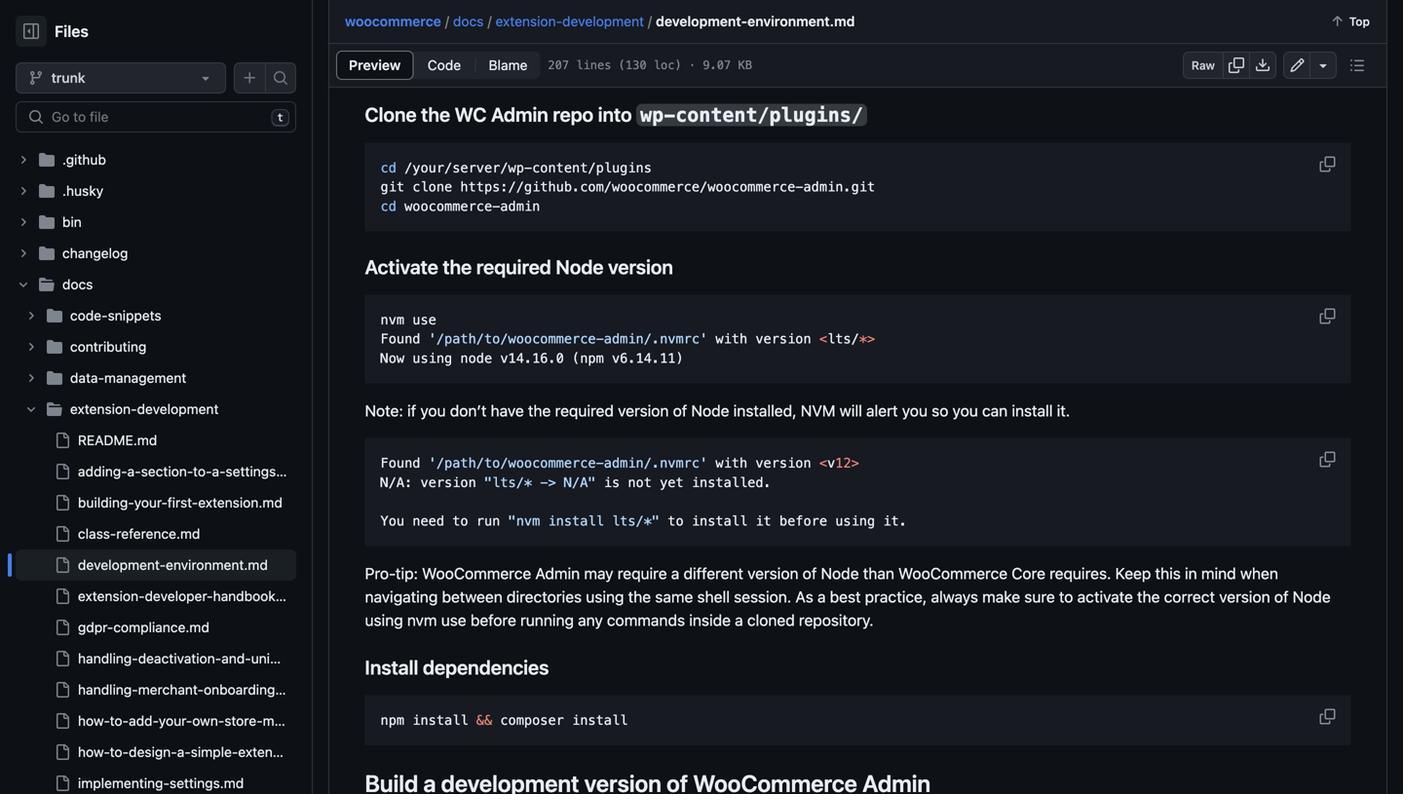 Task type: describe. For each thing, give the bounding box(es) containing it.
the down keep
[[1138, 588, 1161, 606]]

found inside nvm use found ' /path/to/woocommerce-admin/.nvmrc ' with version < lts/ * > now using node v14.16.0 (npm v6.14.11)
[[381, 332, 421, 347]]

search image
[[28, 109, 44, 125]]

group for extension-development
[[16, 425, 403, 795]]

content/plugins/
[[676, 104, 864, 126]]

extension-development link
[[496, 13, 644, 29]]

how-to-add-your-own-store-management-links.md
[[78, 713, 403, 729]]

how- for how-to-design-a-simple-extension.md
[[78, 744, 110, 760]]

design-
[[129, 744, 177, 760]]

extension-developer-handbook.md
[[78, 588, 300, 604]]

developer-
[[145, 588, 213, 604]]

data-
[[70, 370, 104, 386]]

to- for design-
[[110, 744, 129, 760]]

using down may
[[586, 588, 624, 606]]

" up run
[[484, 475, 492, 490]]

version left v
[[756, 456, 812, 471]]

the right have
[[528, 402, 551, 420]]

0 vertical spatial extension-
[[496, 13, 563, 29]]

search this repository image
[[273, 70, 289, 86]]

activate
[[365, 255, 439, 278]]

as
[[1125, 34, 1141, 53]]

fork this repository and edit the file tooltip
[[1284, 52, 1311, 79]]

management-
[[263, 713, 351, 729]]

file directory fill image for bin
[[39, 214, 55, 230]]

install down the installed.
[[692, 514, 748, 529]]

adding-
[[78, 464, 127, 480]]

settings-
[[226, 464, 282, 480]]

woocommerce up always
[[899, 564, 1008, 583]]

building-your-first-extension.md
[[78, 495, 283, 511]]

' up the installed.
[[700, 456, 708, 471]]

copy image for *
[[1320, 309, 1336, 324]]

using down navigating
[[365, 611, 403, 630]]

copy raw content image
[[1229, 58, 1245, 73]]

1 horizontal spatial it.
[[1057, 402, 1071, 420]]

inside
[[689, 611, 731, 630]]

install left the &&
[[413, 713, 469, 728]]

script
[[1211, 34, 1251, 53]]

note: if you don't have the required version of node installed, nvm will alert you so you can install it.
[[365, 402, 1071, 420]]

deactivation-
[[138, 651, 221, 667]]

data-management
[[70, 370, 186, 386]]

gdpr-compliance.md
[[78, 620, 209, 636]]

admin/.nvmrc inside nvm use found ' /path/to/woocommerce-admin/.nvmrc ' with version < lts/ * > now using node v14.16.0 (npm v6.14.11)
[[604, 332, 700, 347]]

file image for gdpr-compliance.md
[[55, 620, 70, 636]]

is
[[604, 475, 620, 490]]

first-
[[167, 495, 198, 511]]

woocommerce up loc)
[[614, 34, 723, 53]]

handling-deactivation-and-uninstallation.md
[[78, 651, 359, 667]]

mind
[[1202, 564, 1237, 583]]

n/a
[[564, 475, 588, 490]]

admin/.nvmrc inside found ' /path/to/woocommerce-admin/.nvmrc ' with version < v 12> n/a: version " lts/* -> n/a "
[[604, 456, 700, 471]]

group for docs
[[16, 300, 403, 795]]

require
[[618, 564, 667, 583]]

" down not
[[652, 514, 660, 529]]

file image for how-to-design-a-simple-extension.md
[[55, 745, 70, 760]]

side panel image
[[23, 23, 39, 39]]

1 vertical spatial lts/*
[[612, 514, 652, 529]]

installed,
[[734, 402, 797, 420]]

adding-a-section-to-a-settings-tab.md
[[78, 464, 326, 480]]

development inside installing a development version of woocommerce admin will give you access to some helpful utilities such as a built-in script for generating react-powered woocommerce extensions.
[[445, 34, 536, 53]]

generating
[[365, 58, 441, 76]]

(npm
[[572, 351, 604, 366]]

for
[[1255, 34, 1275, 53]]

changelog
[[62, 245, 128, 261]]

file view element
[[336, 51, 541, 80]]

file directory fill image for code-snippets
[[47, 308, 62, 324]]

0 vertical spatial required
[[477, 255, 552, 278]]

file directory open fill image for docs
[[39, 277, 55, 292]]

use inside pro-tip: woocommerce admin may require a different version of node than woocommerce core requires. keep this in mind when navigating between directories using the same shell session. as a best practice, always make sure to activate the correct version of node using nvm use before running any commands inside a cloned repository.
[[441, 611, 467, 630]]

snippets
[[108, 308, 162, 324]]

woocommerce / docs / extension-development / development-environment.md
[[345, 13, 855, 29]]

1 horizontal spatial docs
[[453, 13, 484, 29]]

admin inside installing a development version of woocommerce admin will give you access to some helpful utilities such as a built-in script for generating react-powered woocommerce extensions.
[[727, 34, 772, 53]]

install right composer on the bottom left of the page
[[572, 713, 628, 728]]

store-
[[225, 713, 263, 729]]

1 horizontal spatial a-
[[177, 744, 191, 760]]

n/a:
[[381, 475, 413, 490]]

clone
[[365, 103, 417, 126]]

1 vertical spatial required
[[555, 402, 614, 420]]

raw
[[1192, 58, 1216, 72]]

you right so
[[953, 402, 979, 420]]

woocommerce link
[[345, 13, 442, 29]]

lts/
[[828, 332, 860, 347]]

use inside nvm use found ' /path/to/woocommerce-admin/.nvmrc ' with version < lts/ * > now using node v14.16.0 (npm v6.14.11)
[[413, 312, 437, 328]]

contributing
[[70, 339, 147, 355]]

code-
[[70, 308, 108, 324]]

woocommerce up into
[[558, 58, 667, 76]]

react-
[[445, 58, 492, 76]]

version up nvm use found ' /path/to/woocommerce-admin/.nvmrc ' with version < lts/ * > now using node v14.16.0 (npm v6.14.11) at the top
[[608, 255, 674, 278]]

powered
[[492, 58, 554, 76]]

file image for how-to-add-your-own-store-management-links.md
[[55, 714, 70, 729]]

code button
[[415, 51, 474, 80]]

top button
[[1322, 8, 1379, 35]]

pro-
[[365, 564, 396, 583]]

compliance.md
[[113, 620, 209, 636]]

class-
[[78, 526, 116, 542]]

version up session. on the right bottom of the page
[[748, 564, 799, 583]]

file image for implementing-settings.md
[[55, 776, 70, 792]]

development- inside development-environment.md tree item
[[78, 557, 166, 573]]

1 vertical spatial it.
[[884, 514, 908, 529]]

using up than at the right bottom of page
[[836, 514, 876, 529]]

helpful
[[980, 34, 1028, 53]]

you inside installing a development version of woocommerce admin will give you access to some helpful utilities such as a built-in script for generating react-powered woocommerce extensions.
[[836, 34, 862, 53]]

file directory fill image for changelog
[[39, 246, 55, 261]]

v6.14.11)
[[612, 351, 684, 366]]

9.07
[[703, 58, 731, 72]]

bin
[[62, 214, 82, 230]]

the down 'require'
[[628, 588, 651, 606]]

file directory fill image for data-management
[[47, 370, 62, 386]]

version inside nvm use found ' /path/to/woocommerce-admin/.nvmrc ' with version < lts/ * > now using node v14.16.0 (npm v6.14.11)
[[756, 332, 812, 347]]

the right activate
[[443, 255, 472, 278]]

file directory fill image for contributing
[[47, 339, 62, 355]]

settings.md
[[170, 776, 244, 792]]

dependencies
[[423, 656, 549, 679]]

version up need
[[421, 475, 476, 490]]

file image for handling-merchant-onboarding.md
[[55, 682, 70, 698]]

clone
[[413, 179, 453, 195]]

0 vertical spatial your-
[[134, 495, 167, 511]]

in inside installing a development version of woocommerce admin will give you access to some helpful utilities such as a built-in script for generating react-powered woocommerce extensions.
[[1195, 34, 1207, 53]]

" left is
[[588, 475, 596, 490]]

you right if
[[421, 402, 446, 420]]

version down "when"
[[1220, 588, 1271, 606]]

files tree
[[16, 144, 403, 795]]

copy image
[[1320, 156, 1336, 172]]

it
[[756, 514, 772, 529]]

(130
[[619, 58, 647, 72]]

1 cd from the top
[[381, 160, 397, 175]]

handling- for deactivation-
[[78, 651, 138, 667]]

as
[[796, 588, 814, 606]]

nvm inside pro-tip: woocommerce admin may require a different version of node than woocommerce core requires. keep this in mind when navigating between directories using the same shell session. as a best practice, always make sure to activate the correct version of node using nvm use before running any commands inside a cloned repository.
[[407, 611, 437, 630]]

/path/to/woocommerce- inside nvm use found ' /path/to/woocommerce-admin/.nvmrc ' with version < lts/ * > now using node v14.16.0 (npm v6.14.11)
[[437, 332, 604, 347]]

download raw content image
[[1256, 58, 1271, 73]]

v
[[828, 456, 836, 471]]

edit file image
[[1290, 58, 1306, 73]]

' up "note: if you don't have the required version of node installed, nvm will alert you so you can install it."
[[700, 332, 708, 347]]

core
[[1012, 564, 1046, 583]]

gdpr-
[[78, 620, 113, 636]]

code-snippets
[[70, 308, 162, 324]]

3 / from the left
[[648, 13, 652, 29]]

node
[[461, 351, 492, 366]]

yet
[[660, 475, 684, 490]]

such
[[1087, 34, 1121, 53]]

copy image for 12>
[[1320, 452, 1336, 468]]

0 vertical spatial to-
[[193, 464, 212, 480]]

add-
[[129, 713, 159, 729]]

version down v6.14.11)
[[618, 402, 669, 420]]

repo
[[553, 103, 594, 126]]

of down v6.14.11)
[[673, 402, 688, 420]]

development inside tree item
[[137, 401, 219, 417]]

extension-development tree item
[[16, 394, 403, 795]]

run
[[476, 514, 500, 529]]

1 vertical spatial nvm
[[516, 514, 540, 529]]

< inside nvm use found ' /path/to/woocommerce-admin/.nvmrc ' with version < lts/ * > now using node v14.16.0 (npm v6.14.11)
[[820, 332, 828, 347]]

admin for into
[[491, 103, 549, 126]]

found ' /path/to/woocommerce-admin/.nvmrc ' with version < v 12> n/a: version " lts/* -> n/a "
[[381, 456, 860, 490]]

pro-tip: woocommerce admin may require a different version of node than woocommerce core requires. keep this in mind when navigating between directories using the same shell session. as a best practice, always make sure to activate the correct version of node using nvm use before running any commands inside a cloned repository.
[[365, 564, 1331, 630]]

different
[[684, 564, 744, 583]]

to inside pro-tip: woocommerce admin may require a different version of node than woocommerce core requires. keep this in mind when navigating between directories using the same shell session. as a best practice, always make sure to activate the correct version of node using nvm use before running any commands inside a cloned repository.
[[1060, 588, 1074, 606]]

practice,
[[865, 588, 927, 606]]

207 lines (130 loc) · 9.07 kb
[[548, 58, 753, 72]]

into
[[598, 103, 632, 126]]

some
[[937, 34, 976, 53]]

built-
[[1157, 34, 1195, 53]]

more edit options image
[[1316, 58, 1332, 73]]

1 vertical spatial extension.md
[[238, 744, 323, 760]]

of down "when"
[[1275, 588, 1289, 606]]

of inside installing a development version of woocommerce admin will give you access to some helpful utilities such as a built-in script for generating react-powered woocommerce extensions.
[[596, 34, 610, 53]]

nvm inside nvm use found ' /path/to/woocommerce-admin/.nvmrc ' with version < lts/ * > now using node v14.16.0 (npm v6.14.11)
[[381, 312, 405, 328]]

management
[[104, 370, 186, 386]]

file image for extension-developer-handbook.md
[[55, 589, 70, 604]]

before inside pro-tip: woocommerce admin may require a different version of node than woocommerce core requires. keep this in mind when navigating between directories using the same shell session. as a best practice, always make sure to activate the correct version of node using nvm use before running any commands inside a cloned repository.
[[471, 611, 517, 630]]

merchant-
[[138, 682, 204, 698]]



Task type: vqa. For each thing, say whether or not it's contained in the screenshot.


Task type: locate. For each thing, give the bounding box(es) containing it.
use down between
[[441, 611, 467, 630]]

chevron right image inside group
[[25, 372, 37, 384]]

found up "n/a:"
[[381, 456, 421, 471]]

docs tree item
[[16, 269, 403, 795]]

outline image
[[1350, 58, 1366, 73]]

now
[[381, 351, 405, 366]]

3 file directory fill image from the top
[[39, 246, 55, 261]]

file directory fill image for .github
[[39, 152, 55, 168]]

1 /path/to/woocommerce- from the top
[[437, 332, 604, 347]]

/ left docs link
[[445, 13, 449, 29]]

1 vertical spatial your-
[[159, 713, 192, 729]]

1 vertical spatial extension-
[[70, 401, 137, 417]]

when
[[1241, 564, 1279, 583]]

/ right docs link
[[488, 13, 492, 29]]

1 vertical spatial >
[[548, 475, 556, 490]]

1 vertical spatial chevron down image
[[25, 404, 37, 415]]

file image
[[55, 433, 70, 448], [55, 526, 70, 542], [55, 558, 70, 573], [55, 589, 70, 604], [55, 620, 70, 636], [55, 714, 70, 729], [55, 745, 70, 760]]

extension.md down management- at left bottom
[[238, 744, 323, 760]]

install down n/a
[[548, 514, 604, 529]]

0 horizontal spatial docs
[[62, 276, 93, 292]]

0 horizontal spatial before
[[471, 611, 517, 630]]

chevron right image
[[18, 154, 29, 166], [18, 248, 29, 259], [25, 372, 37, 384]]

how- left 'add-'
[[78, 713, 110, 729]]

0 horizontal spatial /
[[445, 13, 449, 29]]

https://github.com/woocommerce/woocommerce-
[[461, 179, 804, 195]]

0 vertical spatial lts/*
[[492, 475, 532, 490]]

0 vertical spatial admin/.nvmrc
[[604, 332, 700, 347]]

0 vertical spatial file directory open fill image
[[39, 277, 55, 292]]

to- up first-
[[193, 464, 212, 480]]

to inside installing a development version of woocommerce admin will give you access to some helpful utilities such as a built-in script for generating react-powered woocommerce extensions.
[[919, 34, 933, 53]]

1 file image from the top
[[55, 433, 70, 448]]

0 vertical spatial chevron down image
[[18, 279, 29, 291]]

development- up '·'
[[656, 13, 748, 29]]

file image
[[55, 464, 70, 480], [55, 495, 70, 511], [55, 651, 70, 667], [55, 682, 70, 698], [55, 776, 70, 792]]

sure
[[1025, 588, 1056, 606]]

1 vertical spatial with
[[716, 456, 748, 471]]

1 vertical spatial handling-
[[78, 682, 138, 698]]

file directory open fill image for extension-development
[[47, 402, 62, 417]]

file image for building-your-first-extension.md
[[55, 495, 70, 511]]

to
[[919, 34, 933, 53], [453, 514, 469, 529], [668, 514, 684, 529], [1060, 588, 1074, 606]]

chevron right image for .husky
[[18, 185, 29, 197]]

admin inside clone the wc admin repo into wp-content/plugins/
[[491, 103, 549, 126]]

to inside is not yet installed. you need to run
[[453, 514, 469, 529]]

environment.md up 'give'
[[748, 13, 855, 29]]

same
[[655, 588, 693, 606]]

> left n/a
[[548, 475, 556, 490]]

docs up react- on the top left of the page
[[453, 13, 484, 29]]

admin up kb
[[727, 34, 772, 53]]

nvm use found ' /path/to/woocommerce-admin/.nvmrc ' with version < lts/ * > now using node v14.16.0 (npm v6.14.11)
[[381, 312, 876, 366]]

to down yet
[[668, 514, 684, 529]]

admin
[[500, 199, 540, 214]]

0 horizontal spatial use
[[413, 312, 437, 328]]

before right it
[[780, 514, 828, 529]]

found inside found ' /path/to/woocommerce-admin/.nvmrc ' with version < v 12> n/a: version " lts/* -> n/a "
[[381, 456, 421, 471]]

a- up settings.md
[[177, 744, 191, 760]]

implementing-
[[78, 776, 170, 792]]

file directory fill image left code- at top
[[47, 308, 62, 324]]

admin/.nvmrc up v6.14.11)
[[604, 332, 700, 347]]

1 vertical spatial admin
[[491, 103, 549, 126]]

< left *
[[820, 332, 828, 347]]

0 vertical spatial how-
[[78, 713, 110, 729]]

chevron right image down search icon
[[18, 154, 29, 166]]

group
[[16, 300, 403, 795], [16, 425, 403, 795]]

v14.16.0
[[500, 351, 564, 366]]

version left lts/
[[756, 332, 812, 347]]

7 file image from the top
[[55, 745, 70, 760]]

1 horizontal spatial use
[[441, 611, 467, 630]]

5 file image from the top
[[55, 620, 70, 636]]

1 horizontal spatial lts/*
[[612, 514, 652, 529]]

file directory fill image left bin
[[39, 214, 55, 230]]

file image for adding-a-section-to-a-settings-tab.md
[[55, 464, 70, 480]]

not
[[628, 475, 652, 490]]

1 handling- from the top
[[78, 651, 138, 667]]

0 horizontal spatial a-
[[127, 464, 141, 480]]

extension.md down settings-
[[198, 495, 283, 511]]

best
[[830, 588, 861, 606]]

installed.
[[692, 475, 772, 490]]

will left 'give'
[[776, 34, 799, 53]]

npm
[[381, 713, 405, 728]]

will inside installing a development version of woocommerce admin will give you access to some helpful utilities such as a built-in script for generating react-powered woocommerce extensions.
[[776, 34, 799, 53]]

required down "(npm"
[[555, 402, 614, 420]]

5 file image from the top
[[55, 776, 70, 792]]

of up as
[[803, 564, 817, 583]]

development up lines at the left top
[[563, 13, 644, 29]]

handling- down gdpr-
[[78, 651, 138, 667]]

with up "note: if you don't have the required version of node installed, nvm will alert you so you can install it."
[[716, 332, 748, 347]]

running
[[521, 611, 574, 630]]

cd up git
[[381, 160, 397, 175]]

use
[[413, 312, 437, 328], [441, 611, 467, 630]]

to right sure
[[1060, 588, 1074, 606]]

0 vertical spatial environment.md
[[748, 13, 855, 29]]

1 vertical spatial to-
[[110, 713, 129, 729]]

extension.md
[[198, 495, 283, 511], [238, 744, 323, 760]]

reference.md
[[116, 526, 200, 542]]

how- up implementing-
[[78, 744, 110, 760]]

shell
[[698, 588, 730, 606]]

12>
[[836, 456, 860, 471]]

chevron right image for contributing
[[25, 341, 37, 353]]

extension- for extension-development
[[70, 401, 137, 417]]

you right 'give'
[[836, 34, 862, 53]]

0 vertical spatial >
[[868, 332, 876, 347]]

1 horizontal spatial /
[[488, 13, 492, 29]]

2 horizontal spatial /
[[648, 13, 652, 29]]

the
[[421, 103, 450, 126], [443, 255, 472, 278], [528, 402, 551, 420], [628, 588, 651, 606], [1138, 588, 1161, 606]]

so
[[932, 402, 949, 420]]

1 vertical spatial copy image
[[1320, 452, 1336, 468]]

building-
[[78, 495, 134, 511]]

to left some
[[919, 34, 933, 53]]

0 vertical spatial nvm
[[381, 312, 405, 328]]

0 vertical spatial cd
[[381, 160, 397, 175]]

wc
[[455, 103, 487, 126]]

before down between
[[471, 611, 517, 630]]

preview
[[349, 57, 401, 73]]

1 with from the top
[[716, 332, 748, 347]]

2 / from the left
[[488, 13, 492, 29]]

navigating
[[365, 588, 438, 606]]

2 with from the top
[[716, 456, 748, 471]]

1 vertical spatial use
[[441, 611, 467, 630]]

environment.md inside tree item
[[166, 557, 268, 573]]

section-
[[141, 464, 193, 480]]

development-
[[656, 13, 748, 29], [78, 557, 166, 573]]

need
[[413, 514, 445, 529]]

1 file directory fill image from the top
[[39, 183, 55, 199]]

environment.md up extension-developer-handbook.md
[[166, 557, 268, 573]]

2 vertical spatial chevron right image
[[25, 372, 37, 384]]

2 horizontal spatial a-
[[212, 464, 226, 480]]

1 vertical spatial in
[[1186, 564, 1198, 583]]

/
[[445, 13, 449, 29], [488, 13, 492, 29], [648, 13, 652, 29]]

group containing readme.md
[[16, 425, 403, 795]]

/your/server/wp-
[[405, 160, 532, 175]]

/path/to/woocommerce- up v14.16.0
[[437, 332, 604, 347]]

0 horizontal spatial development-
[[78, 557, 166, 573]]

" nvm install lts/* " to install it before using it.
[[508, 514, 908, 529]]

0 vertical spatial <
[[820, 332, 828, 347]]

add file image
[[242, 70, 258, 86]]

> inside found ' /path/to/woocommerce-admin/.nvmrc ' with version < v 12> n/a: version " lts/* -> n/a "
[[548, 475, 556, 490]]

file image inside development-environment.md tree item
[[55, 558, 70, 573]]

chevron down image
[[18, 279, 29, 291], [25, 404, 37, 415]]

in
[[1195, 34, 1207, 53], [1186, 564, 1198, 583]]

version inside installing a development version of woocommerce admin will give you access to some helpful utilities such as a built-in script for generating react-powered woocommerce extensions.
[[541, 34, 592, 53]]

2 file directory fill image from the top
[[39, 214, 55, 230]]

download raw file tooltip
[[1250, 52, 1277, 79]]

chevron right image
[[18, 185, 29, 197], [18, 216, 29, 228], [25, 310, 37, 322], [25, 341, 37, 353]]

.github
[[62, 152, 106, 168]]

chevron right image for code-snippets
[[25, 310, 37, 322]]

0 vertical spatial admin
[[727, 34, 772, 53]]

docs inside tree item
[[62, 276, 93, 292]]

0 vertical spatial handling-
[[78, 651, 138, 667]]

1 / from the left
[[445, 13, 449, 29]]

file image for handling-deactivation-and-uninstallation.md
[[55, 651, 70, 667]]

development
[[563, 13, 644, 29], [445, 34, 536, 53], [137, 401, 219, 417]]

0 vertical spatial development-
[[656, 13, 748, 29]]

admin inside pro-tip: woocommerce admin may require a different version of node than woocommerce core requires. keep this in mind when navigating between directories using the same shell session. as a best practice, always make sure to activate the correct version of node using nvm use before running any commands inside a cloned repository.
[[536, 564, 580, 583]]

development- down class-reference.md
[[78, 557, 166, 573]]

admin up directories
[[536, 564, 580, 583]]

file directory open fill image
[[39, 277, 55, 292], [47, 402, 62, 417]]

chevron right image left changelog
[[18, 248, 29, 259]]

0 vertical spatial /path/to/woocommerce-
[[437, 332, 604, 347]]

2 file image from the top
[[55, 495, 70, 511]]

handling-merchant-onboarding.md
[[78, 682, 299, 698]]

1 vertical spatial environment.md
[[166, 557, 268, 573]]

group containing code-snippets
[[16, 300, 403, 795]]

use down activate
[[413, 312, 437, 328]]

4 file image from the top
[[55, 589, 70, 604]]

commands
[[607, 611, 685, 630]]

2 how- from the top
[[78, 744, 110, 760]]

extension- up powered
[[496, 13, 563, 29]]

6 file image from the top
[[55, 714, 70, 729]]

0 horizontal spatial lts/*
[[492, 475, 532, 490]]

1 vertical spatial docs
[[62, 276, 93, 292]]

install right can on the bottom
[[1012, 402, 1053, 420]]

extension- up gdpr-
[[78, 588, 145, 604]]

docs link
[[453, 13, 484, 29]]

using
[[413, 351, 453, 366], [836, 514, 876, 529], [586, 588, 624, 606], [365, 611, 403, 630]]

found
[[381, 332, 421, 347], [381, 456, 421, 471]]

2 copy image from the top
[[1320, 452, 1336, 468]]

cd down git
[[381, 199, 397, 214]]

chevron down image for extension-development
[[25, 404, 37, 415]]

any
[[578, 611, 603, 630]]

raw link
[[1183, 52, 1224, 79]]

chevron right image for .github
[[18, 154, 29, 166]]

1 horizontal spatial required
[[555, 402, 614, 420]]

1 vertical spatial file directory open fill image
[[47, 402, 62, 417]]

1 < from the top
[[820, 332, 828, 347]]

2 handling- from the top
[[78, 682, 138, 698]]

you left so
[[903, 402, 928, 420]]

1 vertical spatial cd
[[381, 199, 397, 214]]

4 file image from the top
[[55, 682, 70, 698]]

2 vertical spatial nvm
[[407, 611, 437, 630]]

requires.
[[1050, 564, 1112, 583]]

3 copy image from the top
[[1320, 709, 1336, 725]]

development-environment.md tree item
[[16, 550, 296, 581]]

1 horizontal spatial before
[[780, 514, 828, 529]]

0 vertical spatial chevron right image
[[18, 154, 29, 166]]

required down admin
[[477, 255, 552, 278]]

lts/* down not
[[612, 514, 652, 529]]

using right the now
[[413, 351, 453, 366]]

file directory fill image for .husky
[[39, 183, 55, 199]]

1 copy image from the top
[[1320, 309, 1336, 324]]

is not yet installed. you need to run
[[381, 475, 772, 529]]

chevron right image for changelog
[[18, 248, 29, 259]]

2 vertical spatial file directory fill image
[[39, 246, 55, 261]]

file image for class-reference.md
[[55, 526, 70, 542]]

git branch image
[[28, 70, 44, 86]]

< inside found ' /path/to/woocommerce-admin/.nvmrc ' with version < v 12> n/a: version " lts/* -> n/a "
[[820, 456, 828, 471]]

0 vertical spatial found
[[381, 332, 421, 347]]

2 cd from the top
[[381, 199, 397, 214]]

activate
[[1078, 588, 1134, 606]]

your- down merchant-
[[159, 713, 192, 729]]

.husky
[[62, 183, 104, 199]]

a- up building-your-first-extension.md
[[212, 464, 226, 480]]

top
[[1350, 15, 1371, 28]]

2 vertical spatial development
[[137, 401, 219, 417]]

1 vertical spatial <
[[820, 456, 828, 471]]

trunk
[[51, 70, 85, 86]]

it. up than at the right bottom of page
[[884, 514, 908, 529]]

file image for development-environment.md
[[55, 558, 70, 573]]

2 horizontal spatial development
[[563, 13, 644, 29]]

3 file image from the top
[[55, 651, 70, 667]]

t
[[277, 112, 284, 124]]

1 horizontal spatial will
[[840, 402, 863, 420]]

0 vertical spatial will
[[776, 34, 799, 53]]

required
[[477, 255, 552, 278], [555, 402, 614, 420]]

file directory fill image left .husky
[[39, 183, 55, 199]]

chevron down image for docs
[[18, 279, 29, 291]]

3 file image from the top
[[55, 558, 70, 573]]

2 vertical spatial copy image
[[1320, 709, 1336, 725]]

*
[[860, 332, 868, 347]]

1 vertical spatial /path/to/woocommerce-
[[437, 456, 604, 471]]

0 horizontal spatial environment.md
[[166, 557, 268, 573]]

file directory fill image left ".github"
[[39, 152, 55, 168]]

version up 207
[[541, 34, 592, 53]]

2 vertical spatial admin
[[536, 564, 580, 583]]

> right lts/
[[868, 332, 876, 347]]

development up blame
[[445, 34, 536, 53]]

1 vertical spatial will
[[840, 402, 863, 420]]

chevron down image inside extension-development tree item
[[25, 404, 37, 415]]

woocommerce up between
[[422, 564, 532, 583]]

nvm up the now
[[381, 312, 405, 328]]

' down activate
[[429, 332, 437, 347]]

0 vertical spatial it.
[[1057, 402, 1071, 420]]

2 < from the top
[[820, 456, 828, 471]]

1 vertical spatial chevron right image
[[18, 248, 29, 259]]

blame
[[489, 57, 528, 73]]

1 found from the top
[[381, 332, 421, 347]]

the inside clone the wc admin repo into wp-content/plugins/
[[421, 103, 450, 126]]

docs up code- at top
[[62, 276, 93, 292]]

before
[[780, 514, 828, 529], [471, 611, 517, 630]]

draggable pane splitter slider
[[310, 0, 315, 795]]

-
[[540, 475, 548, 490]]

of
[[596, 34, 610, 53], [673, 402, 688, 420], [803, 564, 817, 583], [1275, 588, 1289, 606]]

1 horizontal spatial >
[[868, 332, 876, 347]]

0 horizontal spatial development
[[137, 401, 219, 417]]

0 horizontal spatial >
[[548, 475, 556, 490]]

0 horizontal spatial it.
[[884, 514, 908, 529]]

admin for require
[[536, 564, 580, 583]]

handling- for merchant-
[[78, 682, 138, 698]]

in right the this
[[1186, 564, 1198, 583]]

file image for readme.md
[[55, 433, 70, 448]]

trunk button
[[16, 62, 226, 94]]

extension- for extension-developer-handbook.md
[[78, 588, 145, 604]]

2 found from the top
[[381, 456, 421, 471]]

readme.md
[[78, 432, 157, 448]]

with inside nvm use found ' /path/to/woocommerce-admin/.nvmrc ' with version < lts/ * > now using node v14.16.0 (npm v6.14.11)
[[716, 332, 748, 347]]

0 vertical spatial docs
[[453, 13, 484, 29]]

node
[[556, 255, 604, 278], [692, 402, 730, 420], [821, 564, 859, 583], [1293, 588, 1331, 606]]

' up need
[[429, 456, 437, 471]]

using inside nvm use found ' /path/to/woocommerce-admin/.nvmrc ' with version < lts/ * > now using node v14.16.0 (npm v6.14.11)
[[413, 351, 453, 366]]

0 horizontal spatial required
[[477, 255, 552, 278]]

in inside pro-tip: woocommerce admin may require a different version of node than woocommerce core requires. keep this in mind when navigating between directories using the same shell session. as a best practice, always make sure to activate the correct version of node using nvm use before running any commands inside a cloned repository.
[[1186, 564, 1198, 583]]

2 /path/to/woocommerce- from the top
[[437, 456, 604, 471]]

chevron right image for data-management
[[25, 372, 37, 384]]

file directory fill image left data-
[[47, 370, 62, 386]]

1 horizontal spatial development-
[[656, 13, 748, 29]]

found up the now
[[381, 332, 421, 347]]

to- up the design-
[[110, 713, 129, 729]]

1 group from the top
[[16, 300, 403, 795]]

add file tooltip
[[234, 62, 265, 94]]

1 horizontal spatial development
[[445, 34, 536, 53]]

0 vertical spatial use
[[413, 312, 437, 328]]

1 horizontal spatial environment.md
[[748, 13, 855, 29]]

2 admin/.nvmrc from the top
[[604, 456, 700, 471]]

code
[[428, 57, 461, 73]]

1 vertical spatial development-
[[78, 557, 166, 573]]

1 vertical spatial found
[[381, 456, 421, 471]]

cd inside /your/server/wp-content/plugins git clone https://github.com/woocommerce/woocommerce-admin.git cd woocommerce-admin
[[381, 199, 397, 214]]

0 vertical spatial with
[[716, 332, 748, 347]]

1 vertical spatial before
[[471, 611, 517, 630]]

1 vertical spatial admin/.nvmrc
[[604, 456, 700, 471]]

copy image
[[1320, 309, 1336, 324], [1320, 452, 1336, 468], [1320, 709, 1336, 725]]

/path/to/woocommerce- up -
[[437, 456, 604, 471]]

chevron right image for bin
[[18, 216, 29, 228]]

1 how- from the top
[[78, 713, 110, 729]]

0 horizontal spatial will
[[776, 34, 799, 53]]

how- for how-to-add-your-own-store-management-links.md
[[78, 713, 110, 729]]

extension- up 'readme.md'
[[70, 401, 137, 417]]

1 vertical spatial how-
[[78, 744, 110, 760]]

installing
[[365, 34, 428, 53]]

own-
[[192, 713, 225, 729]]

file directory fill image
[[39, 152, 55, 168], [47, 308, 62, 324], [47, 339, 62, 355], [47, 370, 62, 386]]

0 vertical spatial copy image
[[1320, 309, 1336, 324]]

0 horizontal spatial nvm
[[381, 312, 405, 328]]

0 vertical spatial development
[[563, 13, 644, 29]]

to left run
[[453, 514, 469, 529]]

onboarding.md
[[204, 682, 299, 698]]

note:
[[365, 402, 403, 420]]

1 file image from the top
[[55, 464, 70, 480]]

chevron right image left data-
[[25, 372, 37, 384]]

to- for add-
[[110, 713, 129, 729]]

extension-
[[496, 13, 563, 29], [70, 401, 137, 417], [78, 588, 145, 604]]

file directory fill image left contributing
[[47, 339, 62, 355]]

207
[[548, 58, 569, 72]]

2 horizontal spatial nvm
[[516, 514, 540, 529]]

2 vertical spatial to-
[[110, 744, 129, 760]]

the left the wc
[[421, 103, 450, 126]]

2 group from the top
[[16, 425, 403, 795]]

simple-
[[191, 744, 238, 760]]

environment.md
[[748, 13, 855, 29], [166, 557, 268, 573]]

lines
[[576, 58, 612, 72]]

2 file image from the top
[[55, 526, 70, 542]]

in up raw
[[1195, 34, 1207, 53]]

1 horizontal spatial nvm
[[407, 611, 437, 630]]

to- up implementing-
[[110, 744, 129, 760]]

admin/.nvmrc up not
[[604, 456, 700, 471]]

0 vertical spatial extension.md
[[198, 495, 283, 511]]

> inside nvm use found ' /path/to/woocommerce-admin/.nvmrc ' with version < lts/ * > now using node v14.16.0 (npm v6.14.11)
[[868, 332, 876, 347]]

" right run
[[508, 514, 516, 529]]

implementing-settings.md
[[78, 776, 244, 792]]

/path/to/woocommerce- inside found ' /path/to/woocommerce-admin/.nvmrc ' with version < v 12> n/a: version " lts/* -> n/a "
[[437, 456, 604, 471]]

it. right can on the bottom
[[1057, 402, 1071, 420]]

lts/* inside found ' /path/to/woocommerce-admin/.nvmrc ' with version < v 12> n/a: version " lts/* -> n/a "
[[492, 475, 532, 490]]

lts/* left -
[[492, 475, 532, 490]]

file directory fill image
[[39, 183, 55, 199], [39, 214, 55, 230], [39, 246, 55, 261]]

utilities
[[1032, 34, 1083, 53]]

nvm
[[381, 312, 405, 328], [516, 514, 540, 529], [407, 611, 437, 630]]

you
[[836, 34, 862, 53], [421, 402, 446, 420], [903, 402, 928, 420], [953, 402, 979, 420]]

nvm down navigating
[[407, 611, 437, 630]]

0 vertical spatial in
[[1195, 34, 1207, 53]]

a- down 'readme.md'
[[127, 464, 141, 480]]

with inside found ' /path/to/woocommerce-admin/.nvmrc ' with version < v 12> n/a: version " lts/* -> n/a "
[[716, 456, 748, 471]]

2 vertical spatial extension-
[[78, 588, 145, 604]]

cloned
[[748, 611, 795, 630]]

have
[[491, 402, 524, 420]]

Go to file text field
[[52, 102, 264, 132]]

1 admin/.nvmrc from the top
[[604, 332, 700, 347]]

1 vertical spatial development
[[445, 34, 536, 53]]

·
[[689, 58, 696, 72]]

0 vertical spatial before
[[780, 514, 828, 529]]



